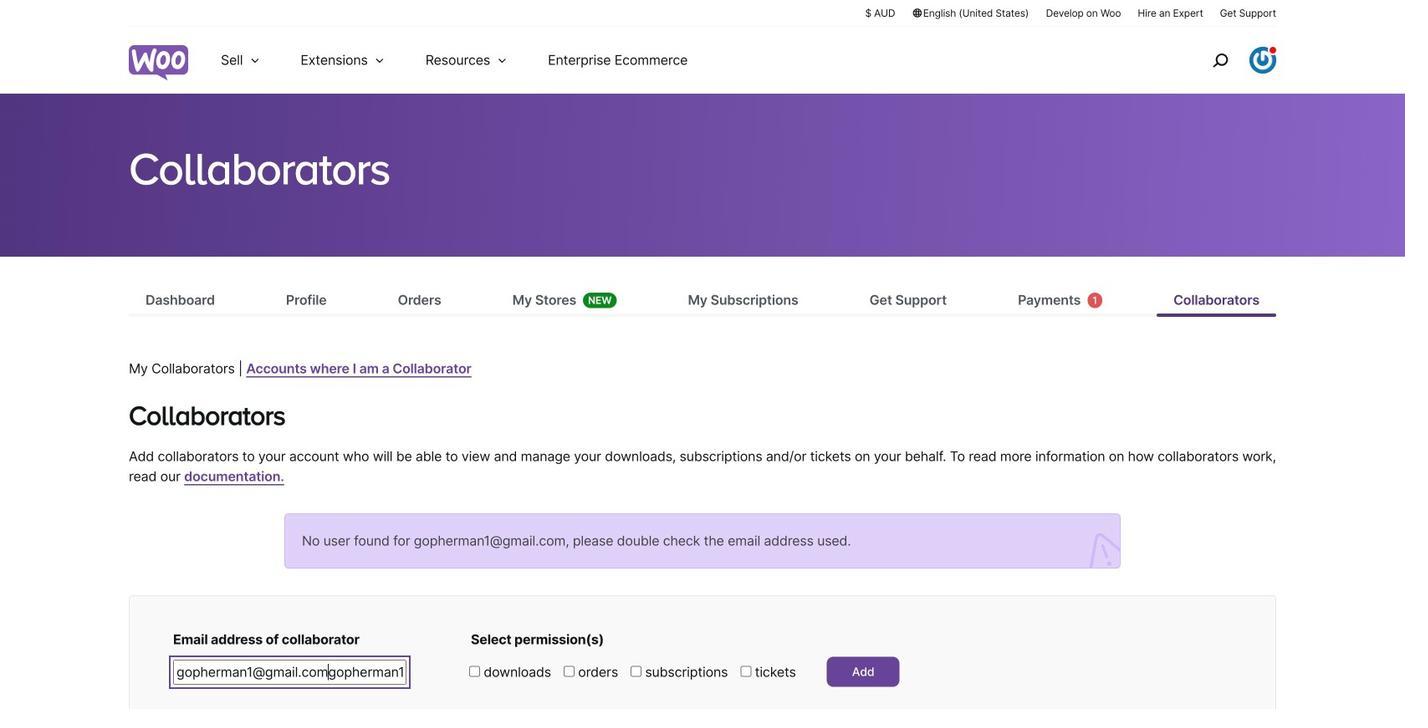 Task type: describe. For each thing, give the bounding box(es) containing it.
service navigation menu element
[[1177, 33, 1277, 87]]



Task type: locate. For each thing, give the bounding box(es) containing it.
None checkbox
[[741, 667, 752, 677]]

open account menu image
[[1250, 47, 1277, 74]]

search image
[[1208, 47, 1234, 74]]

None checkbox
[[469, 667, 480, 677], [564, 667, 575, 677], [631, 667, 642, 677], [469, 667, 480, 677], [564, 667, 575, 677], [631, 667, 642, 677]]



Task type: vqa. For each thing, say whether or not it's contained in the screenshot.
SEARCH image
yes



